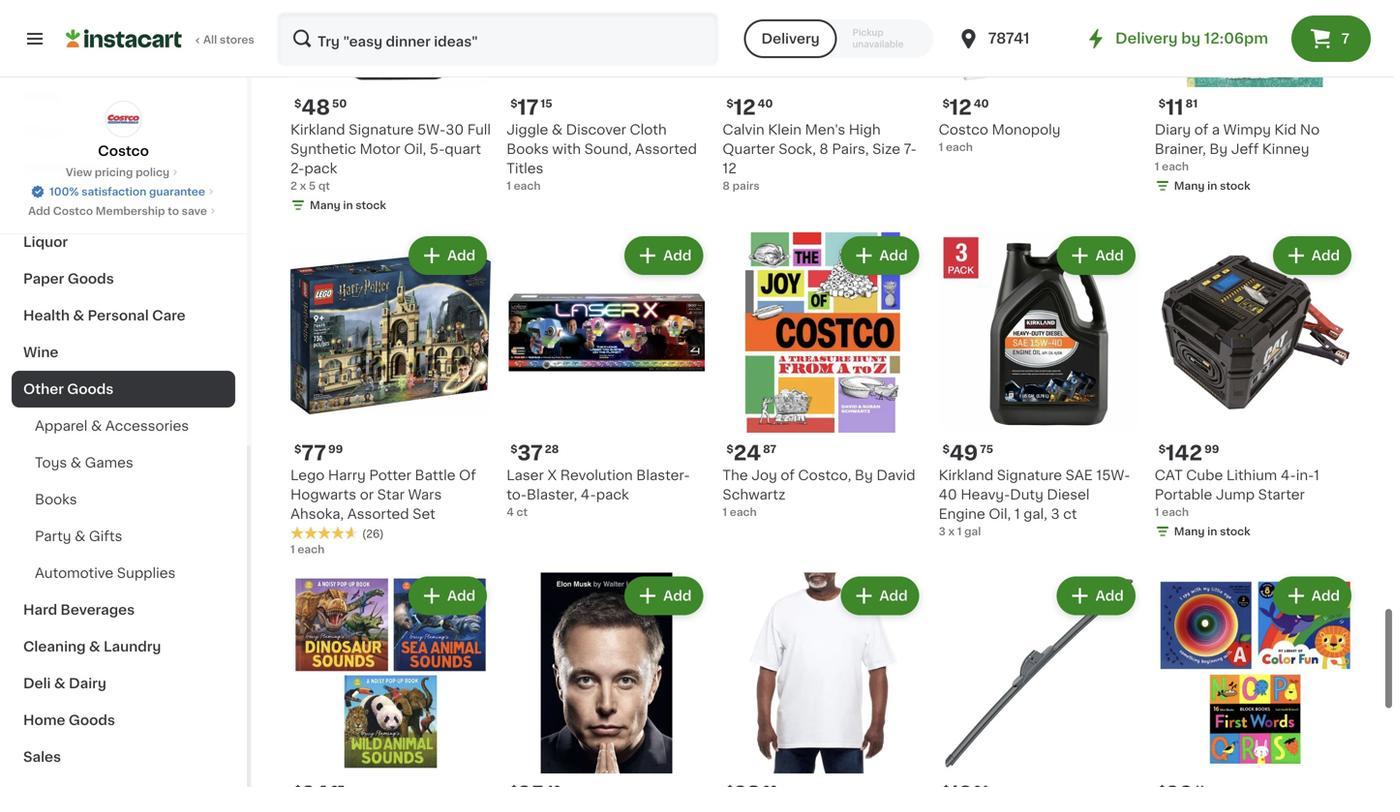 Task type: describe. For each thing, give the bounding box(es) containing it.
pairs,
[[832, 142, 869, 156]]

product group containing 37
[[507, 232, 707, 520]]

pack inside kirkland signature 5w-30 full synthetic motor oil, 5-quart 2-pack 2 x 5 qt
[[304, 162, 337, 175]]

50
[[332, 98, 347, 109]]

30
[[446, 123, 464, 137]]

party & gifts link
[[12, 518, 235, 555]]

1 vertical spatial 3
[[939, 526, 946, 537]]

diary
[[1155, 123, 1191, 137]]

all stores
[[203, 34, 254, 45]]

health & personal care link
[[12, 297, 235, 334]]

& for beer
[[59, 199, 71, 212]]

40 inside kirkland signature sae 15w- 40 heavy-duty diesel engine oil, 1 gal, 3 ct 3 x 1 gal
[[939, 488, 957, 502]]

instacart logo image
[[66, 27, 182, 50]]

laser
[[507, 469, 544, 482]]

costco for costco
[[98, 144, 149, 158]]

oil, inside kirkland signature 5w-30 full synthetic motor oil, 5-quart 2-pack 2 x 5 qt
[[404, 142, 426, 156]]

in for 142
[[1208, 526, 1218, 537]]

product group containing 77
[[290, 232, 491, 557]]

each inside costco monopoly 1 each
[[946, 142, 973, 153]]

$ for the joy of costco, by david schwartz
[[727, 444, 734, 455]]

electronics
[[23, 162, 102, 175]]

heavy-
[[961, 488, 1010, 502]]

liquor
[[23, 235, 68, 249]]

pack inside laser x revolution blaster- to-blaster, 4-pack 4 ct
[[596, 488, 629, 502]]

1 each
[[290, 544, 325, 555]]

24
[[734, 443, 761, 464]]

battle
[[415, 469, 456, 482]]

$ for lego harry potter battle of hogwarts or star wars ahsoka, assorted set
[[294, 444, 301, 455]]

x inside kirkland signature 5w-30 full synthetic motor oil, 5-quart 2-pack 2 x 5 qt
[[300, 181, 306, 191]]

brainer,
[[1155, 142, 1206, 156]]

no
[[1300, 123, 1320, 137]]

15w-
[[1096, 469, 1130, 482]]

pairs
[[733, 181, 760, 191]]

1 inside costco monopoly 1 each
[[939, 142, 943, 153]]

portable
[[1155, 488, 1213, 502]]

stock for 11
[[1220, 181, 1251, 191]]

each inside cat cube lithium 4-in-1 portable jump starter 1 each
[[1162, 507, 1189, 518]]

all
[[203, 34, 217, 45]]

$ 12 40 for calvin
[[727, 97, 773, 118]]

lithium
[[1227, 469, 1277, 482]]

klein
[[768, 123, 802, 137]]

signature for duty
[[997, 469, 1062, 482]]

goods for paper goods
[[67, 272, 114, 286]]

star
[[377, 488, 405, 502]]

each down ahsoka,
[[298, 544, 325, 555]]

assorted inside jiggle & discover cloth books with sound, assorted titles 1 each
[[635, 142, 697, 156]]

potter
[[369, 469, 412, 482]]

delivery button
[[744, 19, 837, 58]]

size
[[873, 142, 901, 156]]

apparel
[[35, 419, 88, 433]]

& for deli
[[54, 677, 65, 690]]

1 left gal,
[[1015, 508, 1020, 521]]

kirkland signature sae 15w- 40 heavy-duty diesel engine oil, 1 gal, 3 ct 3 x 1 gal
[[939, 469, 1130, 537]]

party & gifts
[[35, 530, 122, 543]]

40 for costco
[[974, 98, 989, 109]]

costco link
[[98, 101, 149, 161]]

laser x revolution blaster- to-blaster, 4-pack 4 ct
[[507, 469, 690, 518]]

99 for 142
[[1205, 444, 1219, 455]]

100%
[[49, 186, 79, 197]]

by
[[1182, 31, 1201, 46]]

set
[[413, 508, 436, 521]]

15
[[541, 98, 553, 109]]

costco,
[[798, 469, 851, 482]]

$ for laser x revolution blaster- to-blaster, 4-pack
[[510, 444, 518, 455]]

hogwarts
[[290, 488, 356, 502]]

jump
[[1216, 488, 1255, 502]]

$ 37 28
[[510, 443, 559, 464]]

beer
[[23, 199, 56, 212]]

duty
[[1010, 488, 1044, 502]]

beverages
[[61, 603, 135, 617]]

each inside diary of a wimpy kid no brainer, by jeff kinney 1 each
[[1162, 161, 1189, 172]]

save
[[182, 206, 207, 216]]

$ for costco monopoly
[[943, 98, 950, 109]]

hard beverages link
[[12, 592, 235, 628]]

product group containing 142
[[1155, 232, 1356, 543]]

$ 49 75
[[943, 443, 994, 464]]

or
[[360, 488, 374, 502]]

sound,
[[584, 142, 632, 156]]

78741 button
[[957, 12, 1074, 66]]

add costco membership to save
[[28, 206, 207, 216]]

paper
[[23, 272, 64, 286]]

kid
[[1275, 123, 1297, 137]]

kirkland signature 5w-30 full synthetic motor oil, 5-quart 2-pack 2 x 5 qt
[[290, 123, 491, 191]]

7 button
[[1292, 15, 1371, 62]]

service type group
[[744, 19, 934, 58]]

4- inside cat cube lithium 4-in-1 portable jump starter 1 each
[[1281, 469, 1296, 482]]

costco for costco monopoly 1 each
[[939, 123, 989, 137]]

& for toys
[[70, 456, 81, 470]]

the
[[723, 469, 748, 482]]

0 horizontal spatial 8
[[723, 181, 730, 191]]

$ 142 99
[[1159, 443, 1219, 464]]

$ for kirkland signature sae 15w- 40 heavy-duty diesel engine oil, 1 gal, 3 ct
[[943, 444, 950, 455]]

baby link
[[12, 76, 235, 113]]

12 for costco
[[950, 97, 972, 118]]

discover
[[566, 123, 626, 137]]

toys & games link
[[12, 444, 235, 481]]

gal,
[[1024, 508, 1048, 521]]

of inside diary of a wimpy kid no brainer, by jeff kinney 1 each
[[1195, 123, 1209, 137]]

gifts
[[89, 530, 122, 543]]

5
[[309, 181, 316, 191]]

health & personal care
[[23, 309, 186, 322]]

automotive
[[35, 566, 114, 580]]

cleaning & laundry
[[23, 640, 161, 654]]

other goods
[[23, 382, 114, 396]]

12 inside calvin klein men's high quarter sock, 8 pairs, size 7- 12 8 pairs
[[723, 162, 737, 175]]

sae
[[1066, 469, 1093, 482]]

cider
[[74, 199, 112, 212]]

beer & cider link
[[12, 187, 235, 224]]

each inside jiggle & discover cloth books with sound, assorted titles 1 each
[[514, 181, 541, 191]]

& for apparel
[[91, 419, 102, 433]]

deli & dairy link
[[12, 665, 235, 702]]

Search field
[[279, 14, 717, 64]]

stock for 48
[[356, 200, 386, 211]]

by inside the joy of costco, by david schwartz 1 each
[[855, 469, 873, 482]]

delivery for delivery by 12:06pm
[[1116, 31, 1178, 46]]

titles
[[507, 162, 544, 175]]

revolution
[[560, 469, 633, 482]]

floral link
[[12, 113, 235, 150]]

goods for home goods
[[69, 714, 115, 727]]

many for 48
[[310, 200, 341, 211]]

many in stock for 142
[[1174, 526, 1251, 537]]

sales link
[[12, 739, 235, 776]]

& for health
[[73, 309, 84, 322]]

pricing
[[95, 167, 133, 178]]

product group containing 49
[[939, 232, 1140, 540]]

liquor link
[[12, 224, 235, 260]]



Task type: locate. For each thing, give the bounding box(es) containing it.
99 right "77"
[[328, 444, 343, 455]]

$ inside $ 142 99
[[1159, 444, 1166, 455]]

by left david on the bottom right
[[855, 469, 873, 482]]

1 vertical spatial kirkland
[[939, 469, 994, 482]]

add costco membership to save link
[[28, 203, 219, 219]]

kirkland down $ 49 75
[[939, 469, 994, 482]]

costco up view pricing policy link
[[98, 144, 149, 158]]

0 horizontal spatial of
[[781, 469, 795, 482]]

$ for kirkland signature 5w-30 full synthetic motor oil, 5-quart 2-pack
[[294, 98, 301, 109]]

0 vertical spatial costco
[[939, 123, 989, 137]]

stock
[[1220, 181, 1251, 191], [356, 200, 386, 211], [1220, 526, 1251, 537]]

0 horizontal spatial by
[[855, 469, 873, 482]]

1 horizontal spatial $ 12 40
[[943, 97, 989, 118]]

40 up engine
[[939, 488, 957, 502]]

8 left pairs in the right top of the page
[[723, 181, 730, 191]]

goods for other goods
[[67, 382, 114, 396]]

by
[[1210, 142, 1228, 156], [855, 469, 873, 482]]

3
[[1051, 508, 1060, 521], [939, 526, 946, 537]]

8 down men's
[[820, 142, 829, 156]]

membership
[[96, 206, 165, 216]]

0 vertical spatial 4-
[[1281, 469, 1296, 482]]

0 vertical spatial 3
[[1051, 508, 1060, 521]]

1 vertical spatial many in stock
[[310, 200, 386, 211]]

0 horizontal spatial x
[[300, 181, 306, 191]]

wine
[[23, 346, 58, 359]]

0 vertical spatial pack
[[304, 162, 337, 175]]

synthetic
[[290, 142, 356, 156]]

monopoly
[[992, 123, 1061, 137]]

full
[[467, 123, 491, 137]]

paper goods link
[[12, 260, 235, 297]]

automotive supplies
[[35, 566, 176, 580]]

12 for calvin
[[734, 97, 756, 118]]

$ 24 87
[[727, 443, 777, 464]]

1 down brainer, on the top right
[[1155, 161, 1160, 172]]

calvin klein men's high quarter sock, 8 pairs, size 7- 12 8 pairs
[[723, 123, 917, 191]]

oil, left 5- on the left
[[404, 142, 426, 156]]

0 vertical spatial books
[[507, 142, 549, 156]]

& for cleaning
[[89, 640, 100, 654]]

99 inside the $ 77 99
[[328, 444, 343, 455]]

49
[[950, 443, 978, 464]]

99 up cube on the right bottom of page
[[1205, 444, 1219, 455]]

books inside jiggle & discover cloth books with sound, assorted titles 1 each
[[507, 142, 549, 156]]

books
[[507, 142, 549, 156], [35, 493, 77, 506]]

x
[[300, 181, 306, 191], [948, 526, 955, 537]]

2 horizontal spatial 40
[[974, 98, 989, 109]]

costco logo image
[[105, 101, 142, 138]]

$ inside $ 17 15
[[510, 98, 518, 109]]

care
[[152, 309, 186, 322]]

cat cube lithium 4-in-1 portable jump starter 1 each
[[1155, 469, 1320, 518]]

policy
[[136, 167, 170, 178]]

diesel
[[1047, 488, 1090, 502]]

$ up costco monopoly 1 each
[[943, 98, 950, 109]]

& up with
[[552, 123, 563, 137]]

1 horizontal spatial 40
[[939, 488, 957, 502]]

$ up laser
[[510, 444, 518, 455]]

$ up calvin
[[727, 98, 734, 109]]

1 horizontal spatial pack
[[596, 488, 629, 502]]

$ left "75" on the right of the page
[[943, 444, 950, 455]]

delivery by 12:06pm link
[[1085, 27, 1269, 50]]

stock down the jump
[[1220, 526, 1251, 537]]

each down "portable"
[[1162, 507, 1189, 518]]

by inside diary of a wimpy kid no brainer, by jeff kinney 1 each
[[1210, 142, 1228, 156]]

0 horizontal spatial 3
[[939, 526, 946, 537]]

0 vertical spatial many
[[1174, 181, 1205, 191]]

0 vertical spatial in
[[1208, 181, 1218, 191]]

40 for calvin
[[758, 98, 773, 109]]

4- down revolution
[[581, 488, 596, 502]]

1 vertical spatial pack
[[596, 488, 629, 502]]

$ up lego
[[294, 444, 301, 455]]

many in stock for 11
[[1174, 181, 1251, 191]]

4- up starter
[[1281, 469, 1296, 482]]

accessories
[[105, 419, 189, 433]]

40 up costco monopoly 1 each
[[974, 98, 989, 109]]

party
[[35, 530, 71, 543]]

delivery inside button
[[762, 32, 820, 46]]

of inside the joy of costco, by david schwartz 1 each
[[781, 469, 795, 482]]

1 down ahsoka,
[[290, 544, 295, 555]]

satisfaction
[[81, 186, 146, 197]]

calvin
[[723, 123, 765, 137]]

1 horizontal spatial x
[[948, 526, 955, 537]]

$ inside $ 37 28
[[510, 444, 518, 455]]

many in stock down qt
[[310, 200, 386, 211]]

stock down jeff
[[1220, 181, 1251, 191]]

goods inside home goods 'link'
[[69, 714, 115, 727]]

delivery for delivery
[[762, 32, 820, 46]]

& down 100%
[[59, 199, 71, 212]]

apparel & accessories
[[35, 419, 189, 433]]

99 inside $ 142 99
[[1205, 444, 1219, 455]]

2 99 from the left
[[1205, 444, 1219, 455]]

pack
[[304, 162, 337, 175], [596, 488, 629, 502]]

1 down schwartz
[[723, 507, 727, 518]]

delivery
[[1116, 31, 1178, 46], [762, 32, 820, 46]]

many for 142
[[1174, 526, 1205, 537]]

2 vertical spatial goods
[[69, 714, 115, 727]]

1 vertical spatial 8
[[723, 181, 730, 191]]

0 vertical spatial many in stock
[[1174, 181, 1251, 191]]

costco left monopoly
[[939, 123, 989, 137]]

many in stock down the jump
[[1174, 526, 1251, 537]]

in-
[[1296, 469, 1314, 482]]

$ left 50 at the left top of page
[[294, 98, 301, 109]]

12 up calvin
[[734, 97, 756, 118]]

many in stock for 48
[[310, 200, 386, 211]]

0 vertical spatial assorted
[[635, 142, 697, 156]]

ahsoka,
[[290, 508, 344, 521]]

to
[[168, 206, 179, 216]]

blaster-
[[636, 469, 690, 482]]

in down the jump
[[1208, 526, 1218, 537]]

many in stock down diary of a wimpy kid no brainer, by jeff kinney 1 each
[[1174, 181, 1251, 191]]

x
[[547, 469, 557, 482]]

2-
[[290, 162, 304, 175]]

games
[[85, 456, 133, 470]]

oil, down heavy-
[[989, 508, 1011, 521]]

assorted down cloth
[[635, 142, 697, 156]]

assorted
[[635, 142, 697, 156], [347, 508, 409, 521]]

$ for cat cube lithium 4-in-1 portable jump starter
[[1159, 444, 1166, 455]]

stock down kirkland signature 5w-30 full synthetic motor oil, 5-quart 2-pack 2 x 5 qt
[[356, 200, 386, 211]]

1 horizontal spatial costco
[[98, 144, 149, 158]]

paper goods
[[23, 272, 114, 286]]

$ for diary of a wimpy kid no brainer, by jeff kinney
[[1159, 98, 1166, 109]]

0 vertical spatial goods
[[67, 272, 114, 286]]

harry
[[328, 469, 366, 482]]

7-
[[904, 142, 917, 156]]

of left a on the right top of the page
[[1195, 123, 1209, 137]]

1 vertical spatial by
[[855, 469, 873, 482]]

in down diary of a wimpy kid no brainer, by jeff kinney 1 each
[[1208, 181, 1218, 191]]

$ inside $ 11 81
[[1159, 98, 1166, 109]]

1 vertical spatial in
[[343, 200, 353, 211]]

1 horizontal spatial ct
[[1063, 508, 1077, 521]]

stock for 142
[[1220, 526, 1251, 537]]

guarantee
[[149, 186, 205, 197]]

pack up qt
[[304, 162, 337, 175]]

1 horizontal spatial by
[[1210, 142, 1228, 156]]

0 vertical spatial oil,
[[404, 142, 426, 156]]

costco down 100%
[[53, 206, 93, 216]]

4
[[507, 507, 514, 518]]

toys
[[35, 456, 67, 470]]

$ up jiggle
[[510, 98, 518, 109]]

& right "toys"
[[70, 456, 81, 470]]

each down titles
[[514, 181, 541, 191]]

0 horizontal spatial kirkland
[[290, 123, 345, 137]]

$ inside $ 49 75
[[943, 444, 950, 455]]

0 vertical spatial signature
[[349, 123, 414, 137]]

0 horizontal spatial $ 12 40
[[727, 97, 773, 118]]

1 down "portable"
[[1155, 507, 1160, 518]]

1 $ 12 40 from the left
[[727, 97, 773, 118]]

$ up the
[[727, 444, 734, 455]]

3 down engine
[[939, 526, 946, 537]]

costco inside costco monopoly 1 each
[[939, 123, 989, 137]]

1 down titles
[[507, 181, 511, 191]]

$ for jiggle & discover cloth books with sound, assorted titles
[[510, 98, 518, 109]]

books down jiggle
[[507, 142, 549, 156]]

signature for motor
[[349, 123, 414, 137]]

signature inside kirkland signature sae 15w- 40 heavy-duty diesel engine oil, 1 gal, 3 ct 3 x 1 gal
[[997, 469, 1062, 482]]

1 horizontal spatial 4-
[[1281, 469, 1296, 482]]

$ inside $ 24 87
[[727, 444, 734, 455]]

signature up "motor" at the left top of the page
[[349, 123, 414, 137]]

4-
[[1281, 469, 1296, 482], [581, 488, 596, 502]]

of
[[459, 469, 476, 482]]

oil, inside kirkland signature sae 15w- 40 heavy-duty diesel engine oil, 1 gal, 3 ct 3 x 1 gal
[[989, 508, 1011, 521]]

laundry
[[104, 640, 161, 654]]

1 horizontal spatial delivery
[[1116, 31, 1178, 46]]

$
[[294, 98, 301, 109], [727, 98, 734, 109], [510, 98, 518, 109], [943, 98, 950, 109], [1159, 98, 1166, 109], [294, 444, 301, 455], [727, 444, 734, 455], [510, 444, 518, 455], [943, 444, 950, 455], [1159, 444, 1166, 455]]

1 right 7-
[[939, 142, 943, 153]]

$ for calvin klein men's high quarter sock, 8 pairs, size 7- 12
[[727, 98, 734, 109]]

$ up diary
[[1159, 98, 1166, 109]]

2 vertical spatial many
[[1174, 526, 1205, 537]]

$ 77 99
[[294, 443, 343, 464]]

4- inside laser x revolution blaster- to-blaster, 4-pack 4 ct
[[581, 488, 596, 502]]

signature inside kirkland signature 5w-30 full synthetic motor oil, 5-quart 2-pack 2 x 5 qt
[[349, 123, 414, 137]]

1 vertical spatial signature
[[997, 469, 1062, 482]]

1 vertical spatial goods
[[67, 382, 114, 396]]

kirkland up synthetic
[[290, 123, 345, 137]]

& right apparel
[[91, 419, 102, 433]]

1 vertical spatial many
[[310, 200, 341, 211]]

17
[[518, 97, 539, 118]]

costco monopoly 1 each
[[939, 123, 1061, 153]]

x down engine
[[948, 526, 955, 537]]

many down brainer, on the top right
[[1174, 181, 1205, 191]]

ct right 4
[[517, 507, 528, 518]]

1 vertical spatial x
[[948, 526, 955, 537]]

delivery up "klein"
[[762, 32, 820, 46]]

kirkland for heavy-
[[939, 469, 994, 482]]

2 vertical spatial many in stock
[[1174, 526, 1251, 537]]

kirkland inside kirkland signature sae 15w- 40 heavy-duty diesel engine oil, 1 gal, 3 ct 3 x 1 gal
[[939, 469, 994, 482]]

men's
[[805, 123, 846, 137]]

$ inside $ 48 50
[[294, 98, 301, 109]]

wine link
[[12, 334, 235, 371]]

$ 12 40 up costco monopoly 1 each
[[943, 97, 989, 118]]

0 horizontal spatial ct
[[517, 507, 528, 518]]

0 vertical spatial stock
[[1220, 181, 1251, 191]]

0 horizontal spatial 4-
[[581, 488, 596, 502]]

$ 12 40 up calvin
[[727, 97, 773, 118]]

$ inside the $ 77 99
[[294, 444, 301, 455]]

& for party
[[75, 530, 86, 543]]

12 up costco monopoly 1 each
[[950, 97, 972, 118]]

1 inside jiggle & discover cloth books with sound, assorted titles 1 each
[[507, 181, 511, 191]]

in for 11
[[1208, 181, 1218, 191]]

None search field
[[277, 12, 719, 66]]

ct inside laser x revolution blaster- to-blaster, 4-pack 4 ct
[[517, 507, 528, 518]]

1 99 from the left
[[328, 444, 343, 455]]

$ 12 40 for costco
[[943, 97, 989, 118]]

books up the party on the left bottom of the page
[[35, 493, 77, 506]]

cube
[[1186, 469, 1223, 482]]

1 horizontal spatial books
[[507, 142, 549, 156]]

kirkland for synthetic
[[290, 123, 345, 137]]

1 inside diary of a wimpy kid no brainer, by jeff kinney 1 each
[[1155, 161, 1160, 172]]

0 horizontal spatial assorted
[[347, 508, 409, 521]]

1 horizontal spatial 8
[[820, 142, 829, 156]]

pack down revolution
[[596, 488, 629, 502]]

cleaning & laundry link
[[12, 628, 235, 665]]

0 horizontal spatial costco
[[53, 206, 93, 216]]

0 vertical spatial kirkland
[[290, 123, 345, 137]]

0 horizontal spatial signature
[[349, 123, 414, 137]]

1 horizontal spatial kirkland
[[939, 469, 994, 482]]

2 vertical spatial stock
[[1220, 526, 1251, 537]]

goods up health & personal care
[[67, 272, 114, 286]]

2 horizontal spatial costco
[[939, 123, 989, 137]]

x inside kirkland signature sae 15w- 40 heavy-duty diesel engine oil, 1 gal, 3 ct 3 x 1 gal
[[948, 526, 955, 537]]

each down brainer, on the top right
[[1162, 161, 1189, 172]]

75
[[980, 444, 994, 455]]

1 horizontal spatial oil,
[[989, 508, 1011, 521]]

electronics link
[[12, 150, 235, 187]]

goods inside the other goods link
[[67, 382, 114, 396]]

lego harry potter battle of hogwarts or star wars ahsoka, assorted set
[[290, 469, 476, 521]]

many down qt
[[310, 200, 341, 211]]

1 left gal
[[957, 526, 962, 537]]

1 right lithium on the bottom of the page
[[1314, 469, 1320, 482]]

view pricing policy
[[66, 167, 170, 178]]

signature
[[349, 123, 414, 137], [997, 469, 1062, 482]]

kirkland inside kirkland signature 5w-30 full synthetic motor oil, 5-quart 2-pack 2 x 5 qt
[[290, 123, 345, 137]]

assorted up the (26)
[[347, 508, 409, 521]]

&
[[552, 123, 563, 137], [59, 199, 71, 212], [73, 309, 84, 322], [91, 419, 102, 433], [70, 456, 81, 470], [75, 530, 86, 543], [89, 640, 100, 654], [54, 677, 65, 690]]

1 vertical spatial costco
[[98, 144, 149, 158]]

0 vertical spatial of
[[1195, 123, 1209, 137]]

0 vertical spatial 8
[[820, 142, 829, 156]]

each down schwartz
[[730, 507, 757, 518]]

toys & games
[[35, 456, 133, 470]]

0 horizontal spatial oil,
[[404, 142, 426, 156]]

& right health
[[73, 309, 84, 322]]

1 inside the joy of costco, by david schwartz 1 each
[[723, 507, 727, 518]]

40 up "klein"
[[758, 98, 773, 109]]

$ 11 81
[[1159, 97, 1198, 118]]

by down a on the right top of the page
[[1210, 142, 1228, 156]]

$ up cat
[[1159, 444, 1166, 455]]

delivery left the by
[[1116, 31, 1178, 46]]

100% satisfaction guarantee
[[49, 186, 205, 197]]

& for jiggle
[[552, 123, 563, 137]]

each inside the joy of costco, by david schwartz 1 each
[[730, 507, 757, 518]]

signature up duty
[[997, 469, 1062, 482]]

1 vertical spatial books
[[35, 493, 77, 506]]

0 horizontal spatial 40
[[758, 98, 773, 109]]

cleaning
[[23, 640, 86, 654]]

0 vertical spatial x
[[300, 181, 306, 191]]

& left 'gifts' at bottom
[[75, 530, 86, 543]]

12:06pm
[[1204, 31, 1269, 46]]

goods up apparel & accessories
[[67, 382, 114, 396]]

quarter
[[723, 142, 775, 156]]

in for 48
[[343, 200, 353, 211]]

0 horizontal spatial pack
[[304, 162, 337, 175]]

(26)
[[362, 529, 384, 540]]

starter
[[1258, 488, 1305, 502]]

assorted inside lego harry potter battle of hogwarts or star wars ahsoka, assorted set
[[347, 508, 409, 521]]

1 vertical spatial of
[[781, 469, 795, 482]]

1 vertical spatial assorted
[[347, 508, 409, 521]]

1 vertical spatial 4-
[[581, 488, 596, 502]]

kirkland
[[290, 123, 345, 137], [939, 469, 994, 482]]

0 horizontal spatial books
[[35, 493, 77, 506]]

0 vertical spatial by
[[1210, 142, 1228, 156]]

health
[[23, 309, 70, 322]]

78741
[[988, 31, 1030, 46]]

many for 11
[[1174, 181, 1205, 191]]

quart
[[445, 142, 481, 156]]

3 right gal,
[[1051, 508, 1060, 521]]

many down "portable"
[[1174, 526, 1205, 537]]

each right 7-
[[946, 142, 973, 153]]

product group containing 24
[[723, 232, 923, 520]]

1 vertical spatial stock
[[356, 200, 386, 211]]

goods inside the paper goods link
[[67, 272, 114, 286]]

cat
[[1155, 469, 1183, 482]]

all stores link
[[66, 12, 256, 66]]

x right 2
[[300, 181, 306, 191]]

a
[[1212, 123, 1220, 137]]

& right deli
[[54, 677, 65, 690]]

1 horizontal spatial 99
[[1205, 444, 1219, 455]]

1 horizontal spatial of
[[1195, 123, 1209, 137]]

$ 48 50
[[294, 97, 347, 118]]

sales
[[23, 750, 61, 764]]

1 horizontal spatial 3
[[1051, 508, 1060, 521]]

in inside product group
[[1208, 526, 1218, 537]]

& down beverages
[[89, 640, 100, 654]]

in down synthetic
[[343, 200, 353, 211]]

other
[[23, 382, 64, 396]]

0 horizontal spatial delivery
[[762, 32, 820, 46]]

delivery by 12:06pm
[[1116, 31, 1269, 46]]

ct down diesel
[[1063, 508, 1077, 521]]

of right joy
[[781, 469, 795, 482]]

12 up pairs in the right top of the page
[[723, 162, 737, 175]]

99 for 77
[[328, 444, 343, 455]]

1 horizontal spatial assorted
[[635, 142, 697, 156]]

goods down dairy
[[69, 714, 115, 727]]

1
[[939, 142, 943, 153], [1155, 161, 1160, 172], [507, 181, 511, 191], [1314, 469, 1320, 482], [723, 507, 727, 518], [1155, 507, 1160, 518], [1015, 508, 1020, 521], [957, 526, 962, 537], [290, 544, 295, 555]]

1 vertical spatial oil,
[[989, 508, 1011, 521]]

0 horizontal spatial 99
[[328, 444, 343, 455]]

oil,
[[404, 142, 426, 156], [989, 508, 1011, 521]]

2 vertical spatial in
[[1208, 526, 1218, 537]]

david
[[877, 469, 916, 482]]

ct inside kirkland signature sae 15w- 40 heavy-duty diesel engine oil, 1 gal, 3 ct 3 x 1 gal
[[1063, 508, 1077, 521]]

2 vertical spatial costco
[[53, 206, 93, 216]]

1 horizontal spatial signature
[[997, 469, 1062, 482]]

product group
[[290, 232, 491, 557], [507, 232, 707, 520], [723, 232, 923, 520], [939, 232, 1140, 540], [1155, 232, 1356, 543], [290, 573, 491, 787], [507, 573, 707, 787], [723, 573, 923, 787], [939, 573, 1140, 787], [1155, 573, 1356, 787]]

gal
[[965, 526, 981, 537]]

2 $ 12 40 from the left
[[943, 97, 989, 118]]

& inside jiggle & discover cloth books with sound, assorted titles 1 each
[[552, 123, 563, 137]]



Task type: vqa. For each thing, say whether or not it's contained in the screenshot.
oz in the Marketside Spinach 10 oz bag
no



